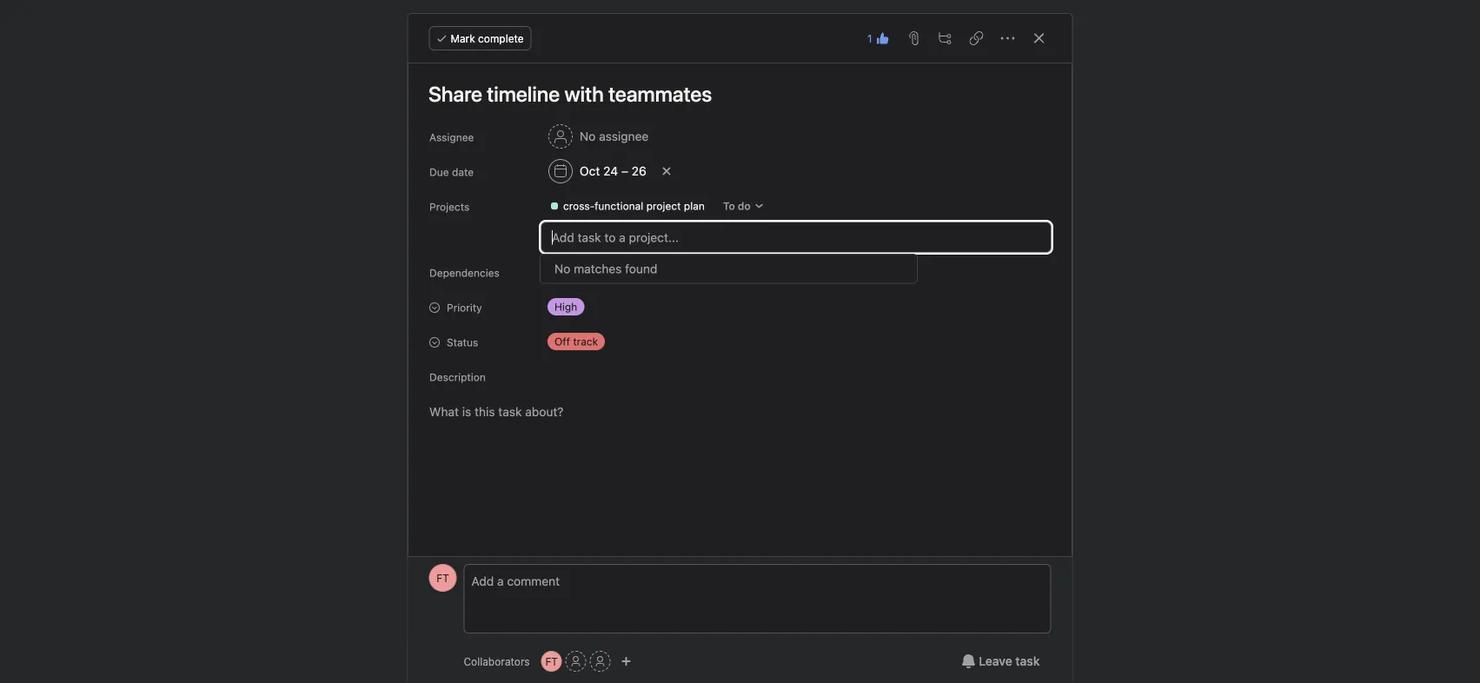 Task type: describe. For each thing, give the bounding box(es) containing it.
to
[[723, 200, 735, 212]]

ft for bottommost "ft" button
[[545, 655, 558, 668]]

leave task
[[979, 654, 1040, 668]]

add dependencies button
[[540, 260, 649, 284]]

0 horizontal spatial ft button
[[429, 564, 457, 592]]

26
[[631, 164, 646, 178]]

projects
[[429, 201, 469, 213]]

cross-functional project plan
[[563, 200, 704, 212]]

collaborators
[[464, 655, 530, 668]]

status
[[446, 336, 478, 349]]

project
[[646, 200, 681, 212]]

off
[[554, 335, 570, 348]]

ft for the left "ft" button
[[437, 572, 449, 584]]

assignee
[[429, 131, 474, 143]]

1 vertical spatial ft button
[[541, 651, 562, 672]]

plan
[[683, 200, 704, 212]]

dependencies
[[429, 267, 499, 279]]

due date
[[429, 166, 473, 178]]

no assignee
[[579, 129, 648, 143]]

leave
[[979, 654, 1012, 668]]

track
[[573, 335, 598, 348]]

functional
[[594, 200, 643, 212]]

oct
[[579, 164, 600, 178]]

complete
[[478, 32, 524, 44]]

no
[[579, 129, 595, 143]]

no assignee button
[[540, 121, 656, 152]]

to do button
[[715, 194, 772, 218]]

mark complete
[[451, 32, 524, 44]]

1 button
[[862, 26, 895, 50]]

copy task link image
[[970, 31, 983, 45]]

–
[[621, 164, 628, 178]]

more actions for this task image
[[1001, 31, 1015, 45]]



Task type: locate. For each thing, give the bounding box(es) containing it.
add
[[548, 266, 568, 278]]

high button
[[540, 295, 644, 319]]

dependencies
[[571, 266, 642, 278]]

Task Name text field
[[417, 74, 1051, 114]]

add or remove collaborators image
[[621, 656, 632, 667]]

main content containing no assignee
[[410, 63, 1070, 683]]

description
[[429, 371, 485, 383]]

cross-
[[563, 200, 594, 212]]

due
[[429, 166, 449, 178]]

ft button
[[429, 564, 457, 592], [541, 651, 562, 672]]

assignee
[[599, 129, 648, 143]]

add subtask image
[[938, 31, 952, 45]]

24
[[603, 164, 618, 178]]

mark complete button
[[429, 26, 532, 50]]

1 horizontal spatial ft button
[[541, 651, 562, 672]]

priority
[[446, 302, 482, 314]]

date
[[451, 166, 473, 178]]

Add task to a project... text field
[[540, 222, 1051, 253]]

mark
[[451, 32, 475, 44]]

task
[[1016, 654, 1040, 668]]

do
[[737, 200, 750, 212]]

leave task button
[[950, 646, 1051, 677]]

high
[[554, 301, 577, 313]]

0 vertical spatial ft
[[437, 572, 449, 584]]

ft
[[437, 572, 449, 584], [545, 655, 558, 668]]

0 horizontal spatial ft
[[437, 572, 449, 584]]

off track
[[554, 335, 598, 348]]

1 vertical spatial ft
[[545, 655, 558, 668]]

share timeline with teammates dialog
[[408, 14, 1072, 683]]

clear due date image
[[661, 166, 671, 176]]

cross-functional project plan link
[[542, 197, 711, 215]]

main content inside share timeline with teammates dialog
[[410, 63, 1070, 683]]

to do
[[723, 200, 750, 212]]

attachments: add a file to this task, share timeline with teammates image
[[907, 31, 921, 45]]

off track button
[[540, 329, 644, 354]]

oct 24 – 26
[[579, 164, 646, 178]]

0 vertical spatial ft button
[[429, 564, 457, 592]]

1
[[867, 32, 872, 44]]

add dependencies
[[548, 266, 642, 278]]

1 horizontal spatial ft
[[545, 655, 558, 668]]

collapse task pane image
[[1032, 31, 1046, 45]]

main content
[[410, 63, 1070, 683]]



Task type: vqa. For each thing, say whether or not it's contained in the screenshot.
the Add dependencies button
yes



